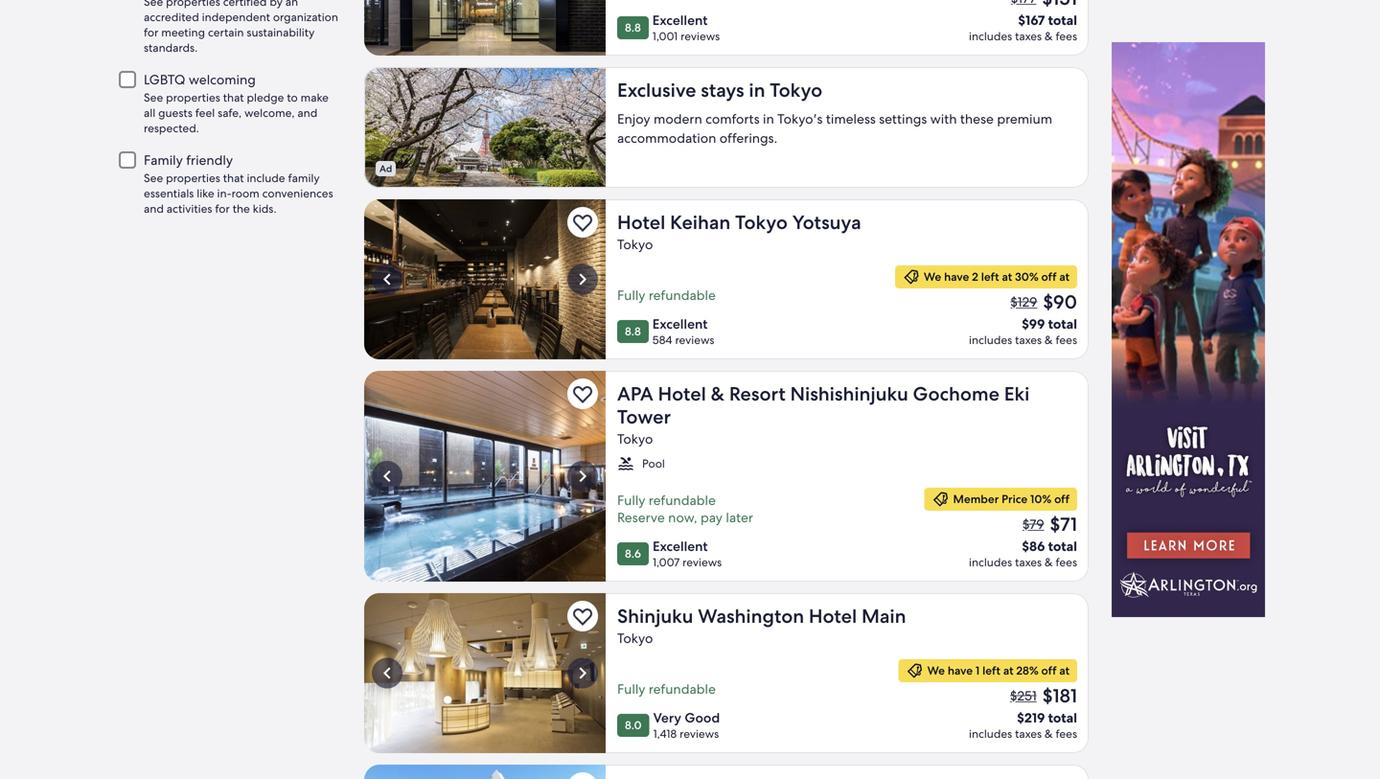 Task type: describe. For each thing, give the bounding box(es) containing it.
see inside the see properties certified by an accredited independent organization for meeting certain sustainability standards.
[[144, 0, 163, 9]]

excellent 1,001 reviews
[[652, 12, 720, 44]]

accommodation
[[617, 129, 716, 147]]

$79 button
[[1021, 516, 1046, 533]]

30%
[[1015, 269, 1039, 284]]

show next image for apa hotel & resort nishishinjuku gochome eki tower image
[[571, 465, 594, 488]]

family
[[288, 171, 320, 186]]

1,001
[[652, 29, 678, 44]]

fees inside $167 total includes taxes & fees
[[1056, 29, 1077, 44]]

welcoming
[[189, 71, 256, 88]]

organization
[[273, 10, 338, 25]]

apa
[[617, 381, 653, 406]]

8.8 for excellent 1,001 reviews
[[625, 20, 641, 35]]

restaurant image
[[364, 199, 606, 359]]

& for hotel keihan tokyo yotsuya
[[1045, 333, 1053, 347]]

show previous image for hotel keihan tokyo yotsuya image
[[376, 268, 399, 291]]

at left 30%
[[1002, 269, 1012, 284]]

taxes for apa hotel & resort nishishinjuku gochome eki tower
[[1015, 555, 1042, 570]]

reserve
[[617, 509, 665, 526]]

washington
[[698, 604, 804, 629]]

includes for apa hotel & resort nishishinjuku gochome eki tower
[[969, 555, 1012, 570]]

properties for friendly
[[166, 171, 220, 186]]

$71
[[1050, 512, 1077, 537]]

$90
[[1043, 289, 1077, 314]]

1 front of property image from the top
[[364, 593, 606, 753]]

modern
[[654, 110, 702, 127]]

refundable for washington
[[649, 680, 716, 698]]

feel
[[195, 106, 215, 120]]

have for $90
[[944, 269, 969, 284]]

1
[[976, 663, 980, 678]]

$99
[[1022, 315, 1045, 333]]

later
[[726, 509, 753, 526]]

activities
[[167, 201, 212, 216]]

make
[[301, 90, 329, 105]]

includes inside $167 total includes taxes & fees
[[969, 29, 1012, 44]]

with
[[930, 110, 957, 127]]

2
[[972, 269, 978, 284]]

0 horizontal spatial small image
[[617, 455, 634, 472]]

show previous image for apa hotel & resort nishishinjuku gochome eki tower image
[[376, 465, 399, 488]]

excellent 1,007 reviews
[[653, 538, 722, 570]]

very good 1,418 reviews
[[653, 709, 720, 741]]

total for shinjuku washington hotel main
[[1048, 709, 1077, 726]]

includes for hotel keihan tokyo yotsuya
[[969, 333, 1012, 347]]

left for $90
[[981, 269, 999, 284]]

fees for hotel keihan tokyo yotsuya
[[1056, 333, 1077, 347]]

refundable for keihan
[[649, 287, 716, 304]]

& for apa hotel & resort nishishinjuku gochome eki tower
[[1045, 555, 1053, 570]]

certified
[[223, 0, 267, 9]]

total for apa hotel & resort nishishinjuku gochome eki tower
[[1048, 538, 1077, 555]]

properties inside the see properties certified by an accredited independent organization for meeting certain sustainability standards.
[[166, 0, 220, 9]]

eki
[[1004, 381, 1030, 406]]

fully refundable for shinjuku
[[617, 680, 716, 698]]

tower
[[617, 404, 671, 429]]

includes for shinjuku washington hotel main
[[969, 726, 1012, 741]]

Save Hotel Keihan Tokyo Yotsuya to a trip checkbox
[[567, 207, 598, 238]]

pool
[[642, 456, 665, 471]]

tokyo right the keihan
[[735, 210, 788, 235]]

at left 28%
[[1003, 663, 1013, 678]]

hotel inside apa hotel & resort nishishinjuku gochome eki tower tokyo
[[658, 381, 706, 406]]

timeless
[[826, 110, 876, 127]]

property entrance image
[[364, 0, 606, 56]]

by
[[270, 0, 283, 9]]

$167 total includes taxes & fees
[[969, 12, 1077, 44]]

essentials
[[144, 186, 194, 201]]

at up $90
[[1059, 269, 1070, 284]]

8.0
[[625, 718, 642, 733]]

$219
[[1017, 709, 1045, 726]]

hotel inside hotel keihan tokyo yotsuya tokyo
[[617, 210, 665, 235]]

off for $181
[[1041, 663, 1057, 678]]

properties for welcoming
[[166, 90, 220, 105]]

Save APA Hotel & Resort Nishishinjuku Gochome Eki Tower to a trip checkbox
[[567, 379, 598, 409]]

& inside apa hotel & resort nishishinjuku gochome eki tower tokyo
[[711, 381, 725, 406]]

$129
[[1011, 293, 1037, 311]]

all
[[144, 106, 155, 120]]

keihan
[[670, 210, 731, 235]]

$251 button
[[1008, 687, 1039, 704]]

in-
[[217, 186, 232, 201]]

to
[[287, 90, 298, 105]]

off for $90
[[1041, 269, 1057, 284]]

enjoy
[[617, 110, 650, 127]]

friendly
[[186, 152, 233, 169]]

lgbtq
[[144, 71, 185, 88]]

small image for hotel keihan tokyo yotsuya
[[903, 268, 920, 286]]

exclusive
[[617, 78, 696, 103]]

small image for apa hotel & resort nishishinjuku gochome eki tower
[[932, 491, 949, 508]]

left for $181
[[982, 663, 1001, 678]]

now,
[[668, 509, 697, 526]]

Save Shinjuku Washington Hotel Main to a trip checkbox
[[567, 601, 598, 632]]

very
[[653, 709, 681, 726]]

& inside $167 total includes taxes & fees
[[1045, 29, 1053, 44]]

apa hotel & resort nishishinjuku gochome eki tower tokyo
[[617, 381, 1030, 448]]

$251 $181 $219 total includes taxes & fees
[[969, 683, 1077, 741]]

conveniences
[[262, 186, 333, 201]]

fees for shinjuku washington hotel main
[[1056, 726, 1077, 741]]

taxes for shinjuku washington hotel main
[[1015, 726, 1042, 741]]

refundable inside "fully refundable reserve now, pay later"
[[649, 492, 716, 509]]

accredited
[[144, 10, 199, 25]]

tokyo inside apa hotel & resort nishishinjuku gochome eki tower tokyo
[[617, 430, 653, 448]]

$79
[[1023, 516, 1044, 533]]

pay
[[701, 509, 723, 526]]

price
[[1002, 492, 1028, 506]]

tokyo's
[[777, 110, 823, 127]]

we for shinjuku washington hotel main
[[927, 663, 945, 678]]

$129 button
[[1009, 293, 1039, 311]]

certain
[[208, 25, 244, 40]]

standards.
[[144, 40, 198, 55]]

room
[[232, 186, 259, 201]]



Task type: locate. For each thing, give the bounding box(es) containing it.
at
[[1002, 269, 1012, 284], [1059, 269, 1070, 284], [1003, 663, 1013, 678], [1059, 663, 1070, 678]]

2 vertical spatial see
[[144, 171, 163, 186]]

an
[[285, 0, 298, 9]]

includes inside $251 $181 $219 total includes taxes & fees
[[969, 726, 1012, 741]]

includes
[[969, 29, 1012, 44], [969, 333, 1012, 347], [969, 555, 1012, 570], [969, 726, 1012, 741]]

taxes inside $79 $71 $86 total includes taxes & fees
[[1015, 555, 1042, 570]]

taxes down $129 button
[[1015, 333, 1042, 347]]

and
[[297, 106, 317, 120], [144, 201, 164, 216]]

nishishinjuku
[[790, 381, 908, 406]]

that for friendly
[[223, 171, 244, 186]]

welcome,
[[244, 106, 295, 120]]

includes left $86
[[969, 555, 1012, 570]]

8.8 left 584
[[625, 324, 641, 339]]

1 vertical spatial off
[[1054, 492, 1070, 506]]

and inside family friendly see properties that include family essentials like in-room conveniences and activities for the kids.
[[144, 201, 164, 216]]

& inside $251 $181 $219 total includes taxes & fees
[[1045, 726, 1053, 741]]

shinjuku washington hotel main tokyo
[[617, 604, 906, 647]]

total inside $167 total includes taxes & fees
[[1048, 12, 1077, 29]]

total inside the $129 $90 $99 total includes taxes & fees
[[1048, 315, 1077, 333]]

2 vertical spatial excellent
[[653, 538, 708, 555]]

show next image for shinjuku washington hotel main image
[[571, 662, 594, 685]]

include
[[247, 171, 285, 186]]

that for welcoming
[[223, 90, 244, 105]]

we for hotel keihan tokyo yotsuya
[[924, 269, 941, 284]]

in
[[749, 78, 765, 103], [763, 110, 774, 127]]

2 vertical spatial off
[[1041, 663, 1057, 678]]

fully right show next image for hotel keihan tokyo yotsuya
[[617, 287, 645, 304]]

total down $181
[[1048, 709, 1077, 726]]

$86
[[1022, 538, 1045, 555]]

3 taxes from the top
[[1015, 555, 1042, 570]]

show previous image for shinjuku washington hotel main image
[[376, 662, 399, 685]]

reviews right 1,007
[[683, 555, 722, 570]]

fully down pool
[[617, 492, 645, 509]]

1,007
[[653, 555, 680, 570]]

4 includes from the top
[[969, 726, 1012, 741]]

properties inside lgbtq welcoming see properties that pledge to make all guests feel safe, welcome, and respected.
[[166, 90, 220, 105]]

1 fully from the top
[[617, 287, 645, 304]]

0 vertical spatial see
[[144, 0, 163, 9]]

tokyo
[[770, 78, 822, 103], [735, 210, 788, 235], [617, 236, 653, 253], [617, 430, 653, 448], [617, 630, 653, 647]]

fees down $181
[[1056, 726, 1077, 741]]

reviews for excellent 584 reviews
[[675, 333, 714, 347]]

& left resort
[[711, 381, 725, 406]]

0 vertical spatial we
[[924, 269, 941, 284]]

1 vertical spatial have
[[948, 663, 973, 678]]

reviews for excellent 1,007 reviews
[[683, 555, 722, 570]]

gochome
[[913, 381, 1000, 406]]

properties up accredited
[[166, 0, 220, 9]]

tokyo inside exclusive stays in tokyo enjoy modern comforts in tokyo's timeless settings with these premium accommodation offerings.
[[770, 78, 822, 103]]

1 fully refundable from the top
[[617, 287, 716, 304]]

off right 30%
[[1041, 269, 1057, 284]]

see for family friendly
[[144, 171, 163, 186]]

properties up like
[[166, 171, 220, 186]]

2 properties from the top
[[166, 90, 220, 105]]

that inside family friendly see properties that include family essentials like in-room conveniences and activities for the kids.
[[223, 171, 244, 186]]

includes left $99
[[969, 333, 1012, 347]]

like
[[197, 186, 214, 201]]

and inside lgbtq welcoming see properties that pledge to make all guests feel safe, welcome, and respected.
[[297, 106, 317, 120]]

front of property image
[[364, 593, 606, 753], [364, 765, 606, 779]]

$251
[[1010, 687, 1037, 704]]

fully for shinjuku washington hotel main
[[617, 680, 645, 698]]

1 vertical spatial for
[[215, 201, 230, 216]]

1 vertical spatial hotel
[[658, 381, 706, 406]]

584
[[652, 333, 672, 347]]

fully inside "fully refundable reserve now, pay later"
[[617, 492, 645, 509]]

small image left pool
[[617, 455, 634, 472]]

that up in-
[[223, 171, 244, 186]]

8.6
[[625, 546, 641, 561]]

2 excellent from the top
[[652, 315, 708, 333]]

exclusive stays in tokyo enjoy modern comforts in tokyo's timeless settings with these premium accommodation offerings.
[[617, 78, 1052, 147]]

4 fees from the top
[[1056, 726, 1077, 741]]

excellent for apa hotel & resort nishishinjuku gochome eki tower
[[653, 538, 708, 555]]

1 vertical spatial fully
[[617, 492, 645, 509]]

left
[[981, 269, 999, 284], [982, 663, 1001, 678]]

2 taxes from the top
[[1015, 333, 1042, 347]]

reviews right the 1,001
[[681, 29, 720, 44]]

1 that from the top
[[223, 90, 244, 105]]

comforts
[[705, 110, 760, 127]]

taxes down $251 button
[[1015, 726, 1042, 741]]

we left 2
[[924, 269, 941, 284]]

1 vertical spatial front of property image
[[364, 765, 606, 779]]

we have 2 left at 30% off at
[[924, 269, 1070, 284]]

3 total from the top
[[1048, 538, 1077, 555]]

see down "family"
[[144, 171, 163, 186]]

for inside family friendly see properties that include family essentials like in-room conveniences and activities for the kids.
[[215, 201, 230, 216]]

excellent up "apa"
[[652, 315, 708, 333]]

at up $181
[[1059, 663, 1070, 678]]

3 refundable from the top
[[649, 680, 716, 698]]

0 vertical spatial refundable
[[649, 287, 716, 304]]

fees
[[1056, 29, 1077, 44], [1056, 333, 1077, 347], [1056, 555, 1077, 570], [1056, 726, 1077, 741]]

2 vertical spatial small image
[[932, 491, 949, 508]]

tokyo up tokyo's
[[770, 78, 822, 103]]

3 fully from the top
[[617, 680, 645, 698]]

small image left the member
[[932, 491, 949, 508]]

off right 28%
[[1041, 663, 1057, 678]]

0 vertical spatial 8.8
[[625, 20, 641, 35]]

1 excellent from the top
[[652, 12, 708, 29]]

hotel right "apa"
[[658, 381, 706, 406]]

and down make
[[297, 106, 317, 120]]

lgbtq welcoming see properties that pledge to make all guests feel safe, welcome, and respected.
[[144, 71, 329, 136]]

settings
[[879, 110, 927, 127]]

1 vertical spatial fully refundable
[[617, 680, 716, 698]]

1 properties from the top
[[166, 0, 220, 9]]

0 vertical spatial and
[[297, 106, 317, 120]]

refundable
[[649, 287, 716, 304], [649, 492, 716, 509], [649, 680, 716, 698]]

3 includes from the top
[[969, 555, 1012, 570]]

reviews inside very good 1,418 reviews
[[680, 726, 719, 741]]

fully for hotel keihan tokyo yotsuya
[[617, 287, 645, 304]]

total for hotel keihan tokyo yotsuya
[[1048, 315, 1077, 333]]

public bath image
[[364, 371, 606, 582]]

3 excellent from the top
[[653, 538, 708, 555]]

& down $90
[[1045, 333, 1053, 347]]

fees inside the $129 $90 $99 total includes taxes & fees
[[1056, 333, 1077, 347]]

show next image for hotel keihan tokyo yotsuya image
[[571, 268, 594, 291]]

we right small image
[[927, 663, 945, 678]]

1 taxes from the top
[[1015, 29, 1042, 44]]

taxes inside $251 $181 $219 total includes taxes & fees
[[1015, 726, 1042, 741]]

fees inside $251 $181 $219 total includes taxes & fees
[[1056, 726, 1077, 741]]

1 see from the top
[[144, 0, 163, 9]]

hotel keihan tokyo yotsuya tokyo
[[617, 210, 861, 253]]

the
[[233, 201, 250, 216]]

small image
[[903, 268, 920, 286], [617, 455, 634, 472], [932, 491, 949, 508]]

2 vertical spatial fully
[[617, 680, 645, 698]]

properties
[[166, 0, 220, 9], [166, 90, 220, 105], [166, 171, 220, 186]]

sustainability
[[247, 25, 315, 40]]

excellent 584 reviews
[[652, 315, 714, 347]]

total right '$167'
[[1048, 12, 1077, 29]]

reviews right 584
[[675, 333, 714, 347]]

2 8.8 from the top
[[625, 324, 641, 339]]

independent
[[202, 10, 270, 25]]

0 horizontal spatial for
[[144, 25, 158, 40]]

see inside family friendly see properties that include family essentials like in-room conveniences and activities for the kids.
[[144, 171, 163, 186]]

have left 2
[[944, 269, 969, 284]]

2 vertical spatial properties
[[166, 171, 220, 186]]

3 properties from the top
[[166, 171, 220, 186]]

taxes up the premium
[[1015, 29, 1042, 44]]

0 horizontal spatial and
[[144, 201, 164, 216]]

properties up feel
[[166, 90, 220, 105]]

excellent inside 'excellent 584 reviews'
[[652, 315, 708, 333]]

4 taxes from the top
[[1015, 726, 1042, 741]]

left right 1
[[982, 663, 1001, 678]]

left right 2
[[981, 269, 999, 284]]

refundable up 'very'
[[649, 680, 716, 698]]

0 vertical spatial off
[[1041, 269, 1057, 284]]

1,418
[[653, 726, 677, 741]]

member price 10% off
[[953, 492, 1070, 506]]

stays
[[701, 78, 744, 103]]

and down essentials
[[144, 201, 164, 216]]

1 horizontal spatial for
[[215, 201, 230, 216]]

fees right $99
[[1056, 333, 1077, 347]]

tokyo inside 'shinjuku washington hotel main tokyo'
[[617, 630, 653, 647]]

1 total from the top
[[1048, 12, 1077, 29]]

2 fully from the top
[[617, 492, 645, 509]]

main
[[862, 604, 906, 629]]

safe,
[[218, 106, 242, 120]]

1 horizontal spatial small image
[[903, 268, 920, 286]]

premium
[[997, 110, 1052, 127]]

hotel right save hotel keihan tokyo yotsuya to a trip checkbox
[[617, 210, 665, 235]]

3 fees from the top
[[1056, 555, 1077, 570]]

total inside $251 $181 $219 total includes taxes & fees
[[1048, 709, 1077, 726]]

8.8 left the 1,001
[[625, 20, 641, 35]]

3 see from the top
[[144, 171, 163, 186]]

family friendly see properties that include family essentials like in-room conveniences and activities for the kids.
[[144, 152, 333, 216]]

taxes
[[1015, 29, 1042, 44], [1015, 333, 1042, 347], [1015, 555, 1042, 570], [1015, 726, 1042, 741]]

includes inside the $129 $90 $99 total includes taxes & fees
[[969, 333, 1012, 347]]

reviews for excellent 1,001 reviews
[[681, 29, 720, 44]]

1 includes from the top
[[969, 29, 1012, 44]]

guests
[[158, 106, 193, 120]]

fully up 8.0
[[617, 680, 645, 698]]

ad
[[380, 162, 392, 175]]

total down $90
[[1048, 315, 1077, 333]]

respected.
[[144, 121, 199, 136]]

taxes inside $167 total includes taxes & fees
[[1015, 29, 1042, 44]]

0 vertical spatial left
[[981, 269, 999, 284]]

0 vertical spatial front of property image
[[364, 593, 606, 753]]

see inside lgbtq welcoming see properties that pledge to make all guests feel safe, welcome, and respected.
[[144, 90, 163, 105]]

fully refundable up 'excellent 584 reviews'
[[617, 287, 716, 304]]

0 vertical spatial have
[[944, 269, 969, 284]]

see for lgbtq welcoming
[[144, 90, 163, 105]]

total inside $79 $71 $86 total includes taxes & fees
[[1048, 538, 1077, 555]]

& for shinjuku washington hotel main
[[1045, 726, 1053, 741]]

see
[[144, 0, 163, 9], [144, 90, 163, 105], [144, 171, 163, 186]]

excellent inside excellent 1,007 reviews
[[653, 538, 708, 555]]

hotel inside 'shinjuku washington hotel main tokyo'
[[809, 604, 857, 629]]

includes left '$167'
[[969, 29, 1012, 44]]

fully refundable for hotel
[[617, 287, 716, 304]]

2 front of property image from the top
[[364, 765, 606, 779]]

$129 $90 $99 total includes taxes & fees
[[969, 289, 1077, 347]]

& down $71
[[1045, 555, 1053, 570]]

fees inside $79 $71 $86 total includes taxes & fees
[[1056, 555, 1077, 570]]

total
[[1048, 12, 1077, 29], [1048, 315, 1077, 333], [1048, 538, 1077, 555], [1048, 709, 1077, 726]]

0 vertical spatial properties
[[166, 0, 220, 9]]

for down in-
[[215, 201, 230, 216]]

0 vertical spatial excellent
[[652, 12, 708, 29]]

off right 10%
[[1054, 492, 1070, 506]]

1 vertical spatial see
[[144, 90, 163, 105]]

1 fees from the top
[[1056, 29, 1077, 44]]

&
[[1045, 29, 1053, 44], [1045, 333, 1053, 347], [711, 381, 725, 406], [1045, 555, 1053, 570], [1045, 726, 1053, 741]]

fully refundable
[[617, 287, 716, 304], [617, 680, 716, 698]]

10%
[[1030, 492, 1052, 506]]

1 vertical spatial and
[[144, 201, 164, 216]]

8.8
[[625, 20, 641, 35], [625, 324, 641, 339]]

$181
[[1042, 683, 1077, 708]]

fully refundable reserve now, pay later
[[617, 492, 753, 526]]

reviews inside excellent 1,007 reviews
[[683, 555, 722, 570]]

total down $71
[[1048, 538, 1077, 555]]

for up standards.
[[144, 25, 158, 40]]

2 fees from the top
[[1056, 333, 1077, 347]]

& inside the $129 $90 $99 total includes taxes & fees
[[1045, 333, 1053, 347]]

includes left '$219'
[[969, 726, 1012, 741]]

reviews right 1,418
[[680, 726, 719, 741]]

28%
[[1016, 663, 1039, 678]]

taxes for hotel keihan tokyo yotsuya
[[1015, 333, 1042, 347]]

0 vertical spatial small image
[[903, 268, 920, 286]]

excellent
[[652, 12, 708, 29], [652, 315, 708, 333], [653, 538, 708, 555]]

taxes inside the $129 $90 $99 total includes taxes & fees
[[1015, 333, 1042, 347]]

advertisement image
[[364, 67, 606, 188]]

1 8.8 from the top
[[625, 20, 641, 35]]

see up accredited
[[144, 0, 163, 9]]

2 includes from the top
[[969, 333, 1012, 347]]

excellent down now,
[[653, 538, 708, 555]]

taxes down the $79 button
[[1015, 555, 1042, 570]]

pledge
[[247, 90, 284, 105]]

that inside lgbtq welcoming see properties that pledge to make all guests feel safe, welcome, and respected.
[[223, 90, 244, 105]]

in up offerings.
[[763, 110, 774, 127]]

fully refundable up 'very'
[[617, 680, 716, 698]]

shinjuku
[[617, 604, 693, 629]]

we have 1 left at 28% off at
[[927, 663, 1070, 678]]

for inside the see properties certified by an accredited independent organization for meeting certain sustainability standards.
[[144, 25, 158, 40]]

hotel
[[617, 210, 665, 235], [658, 381, 706, 406], [809, 604, 857, 629]]

8.8 for excellent 584 reviews
[[625, 324, 641, 339]]

have for $181
[[948, 663, 973, 678]]

1 vertical spatial excellent
[[652, 315, 708, 333]]

excellent inside excellent 1,001 reviews
[[652, 12, 708, 29]]

reviews inside excellent 1,001 reviews
[[681, 29, 720, 44]]

excellent up exclusive
[[652, 12, 708, 29]]

offerings.
[[720, 129, 777, 147]]

$79 $71 $86 total includes taxes & fees
[[969, 512, 1077, 570]]

tokyo right save hotel keihan tokyo yotsuya to a trip checkbox
[[617, 236, 653, 253]]

1 vertical spatial refundable
[[649, 492, 716, 509]]

2 vertical spatial refundable
[[649, 680, 716, 698]]

family
[[144, 152, 183, 169]]

refundable up 'excellent 584 reviews'
[[649, 287, 716, 304]]

2 fully refundable from the top
[[617, 680, 716, 698]]

1 vertical spatial that
[[223, 171, 244, 186]]

1 vertical spatial we
[[927, 663, 945, 678]]

2 total from the top
[[1048, 315, 1077, 333]]

refundable down pool
[[649, 492, 716, 509]]

0 vertical spatial fully
[[617, 287, 645, 304]]

1 vertical spatial in
[[763, 110, 774, 127]]

1 vertical spatial properties
[[166, 90, 220, 105]]

4 total from the top
[[1048, 709, 1077, 726]]

2 horizontal spatial small image
[[932, 491, 949, 508]]

& up the premium
[[1045, 29, 1053, 44]]

tokyo down shinjuku
[[617, 630, 653, 647]]

fees right '$167'
[[1056, 29, 1077, 44]]

small image
[[906, 662, 924, 679]]

meeting
[[161, 25, 205, 40]]

2 that from the top
[[223, 171, 244, 186]]

fees for apa hotel & resort nishishinjuku gochome eki tower
[[1056, 555, 1077, 570]]

that up safe,
[[223, 90, 244, 105]]

1 vertical spatial small image
[[617, 455, 634, 472]]

reviews inside 'excellent 584 reviews'
[[675, 333, 714, 347]]

1 vertical spatial left
[[982, 663, 1001, 678]]

small image left 2
[[903, 268, 920, 286]]

tokyo down tower
[[617, 430, 653, 448]]

2 see from the top
[[144, 90, 163, 105]]

0 vertical spatial hotel
[[617, 210, 665, 235]]

includes inside $79 $71 $86 total includes taxes & fees
[[969, 555, 1012, 570]]

have left 1
[[948, 663, 973, 678]]

1 horizontal spatial and
[[297, 106, 317, 120]]

these
[[960, 110, 994, 127]]

0 vertical spatial fully refundable
[[617, 287, 716, 304]]

2 refundable from the top
[[649, 492, 716, 509]]

0 vertical spatial that
[[223, 90, 244, 105]]

member
[[953, 492, 999, 506]]

that
[[223, 90, 244, 105], [223, 171, 244, 186]]

1 refundable from the top
[[649, 287, 716, 304]]

1 vertical spatial 8.8
[[625, 324, 641, 339]]

in right 'stays'
[[749, 78, 765, 103]]

yotsuya
[[792, 210, 861, 235]]

reviews
[[681, 29, 720, 44], [675, 333, 714, 347], [683, 555, 722, 570], [680, 726, 719, 741]]

excellent for hotel keihan tokyo yotsuya
[[652, 315, 708, 333]]

see up all
[[144, 90, 163, 105]]

& inside $79 $71 $86 total includes taxes & fees
[[1045, 555, 1053, 570]]

$167
[[1018, 12, 1045, 29]]

& down $181
[[1045, 726, 1053, 741]]

hotel left main
[[809, 604, 857, 629]]

properties inside family friendly see properties that include family essentials like in-room conveniences and activities for the kids.
[[166, 171, 220, 186]]

0 vertical spatial for
[[144, 25, 158, 40]]

2 vertical spatial hotel
[[809, 604, 857, 629]]

0 vertical spatial in
[[749, 78, 765, 103]]

resort
[[729, 381, 786, 406]]

fees right $86
[[1056, 555, 1077, 570]]



Task type: vqa. For each thing, say whether or not it's contained in the screenshot.
$181 on the right of the page
yes



